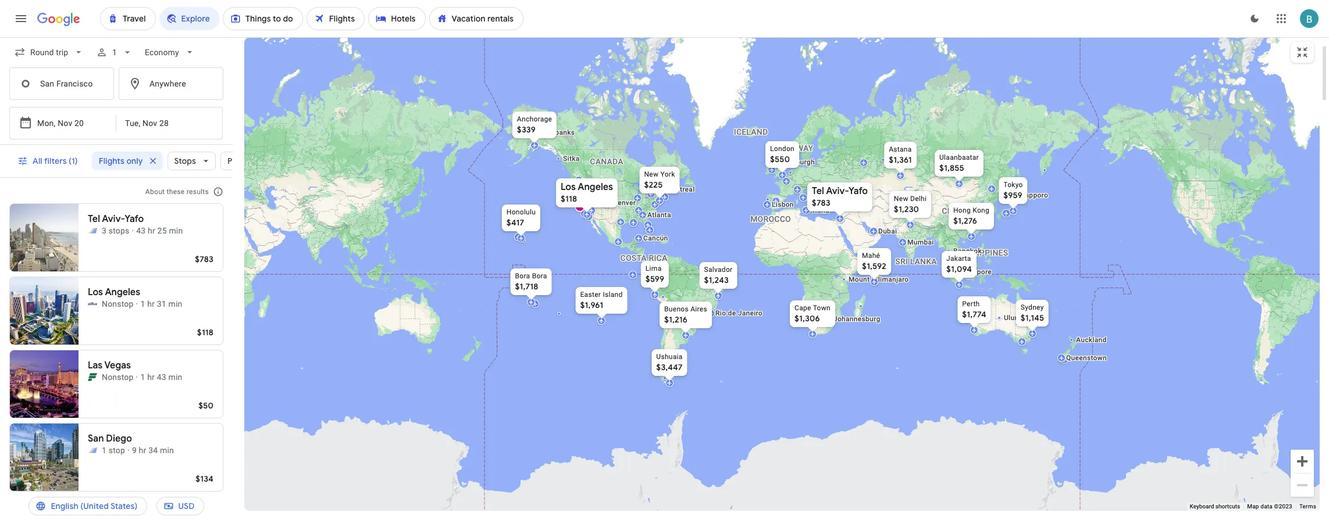 Task type: describe. For each thing, give the bounding box(es) containing it.
flights only button
[[92, 147, 163, 175]]

sydney $1,145
[[1021, 303, 1044, 323]]

1592 US dollars text field
[[862, 261, 886, 271]]

janeiro
[[738, 309, 762, 317]]

london
[[770, 145, 795, 153]]

0 horizontal spatial 118 us dollars text field
[[197, 328, 214, 338]]

 image for los angeles
[[136, 298, 138, 310]]

$1,361
[[889, 154, 912, 165]]

sydney
[[1021, 303, 1044, 312]]

keyboard
[[1190, 504, 1215, 510]]

terms
[[1300, 504, 1317, 510]]

ushuaia
[[656, 353, 683, 361]]

©2023
[[1275, 504, 1293, 510]]

mount kilimanjaro
[[849, 276, 909, 284]]

sri lanka
[[895, 257, 937, 266]]

yafo for tel aviv-yafo $783
[[849, 185, 868, 197]]

3 stops
[[102, 226, 129, 236]]

417 US dollars text field
[[506, 217, 524, 228]]

1306 US dollars text field
[[795, 313, 820, 324]]

all
[[33, 156, 42, 166]]

1 button
[[92, 38, 138, 66]]

salvador
[[704, 266, 733, 274]]

change appearance image
[[1241, 5, 1269, 33]]

$1,243
[[704, 275, 729, 285]]

honolulu $417
[[506, 208, 536, 228]]

states)
[[111, 502, 138, 512]]

usd
[[178, 502, 195, 512]]

about these results
[[145, 188, 209, 196]]

 image for las vegas
[[136, 372, 138, 383]]

1855 US dollars text field
[[939, 163, 964, 173]]

mumbai
[[907, 238, 934, 246]]

783 US dollars text field
[[195, 254, 214, 265]]

all filters (1)
[[33, 156, 78, 166]]

(1)
[[69, 156, 78, 166]]

1361 US dollars text field
[[889, 154, 912, 165]]

bangkok
[[953, 247, 982, 255]]

seattle inside map region
[[585, 180, 615, 191]]

$1,718
[[515, 281, 538, 292]]

(united
[[80, 502, 109, 512]]

min for las vegas
[[168, 373, 182, 382]]

31
[[157, 300, 166, 309]]

783 US dollars text field
[[812, 198, 830, 208]]

easter island $1,961
[[580, 291, 623, 310]]

yafo for tel aviv-yafo
[[125, 214, 144, 225]]

los angeles $118
[[561, 181, 613, 204]]

new delhi $1,230
[[894, 195, 927, 214]]

about
[[145, 188, 165, 196]]

keyboard shortcuts
[[1190, 504, 1241, 510]]

island
[[603, 291, 623, 299]]

stops
[[109, 226, 129, 236]]

frontier and spirit image
[[88, 446, 97, 456]]

los for los angeles
[[88, 287, 103, 298]]

25
[[157, 226, 167, 236]]

min for los angeles
[[168, 300, 182, 309]]

atlanta
[[647, 211, 671, 219]]

3447 US dollars text field
[[656, 362, 683, 373]]

hr for las vegas
[[147, 373, 155, 382]]

main menu image
[[14, 12, 28, 26]]

town
[[813, 304, 831, 312]]

english (united states)
[[51, 502, 138, 512]]

rica
[[649, 253, 667, 263]]

map
[[1248, 504, 1260, 510]]

price button
[[220, 147, 267, 175]]

only
[[127, 156, 143, 166]]

tel aviv-yafo $783
[[812, 185, 868, 208]]

$1,230
[[894, 204, 919, 214]]

1 for 1 hr 31 min
[[140, 300, 145, 309]]

1 vertical spatial 43
[[157, 373, 166, 382]]

astana $1,361
[[889, 145, 912, 165]]

nonstop for angeles
[[102, 300, 134, 309]]

buenos aires $1,216
[[664, 305, 707, 325]]

$134
[[196, 474, 214, 485]]

easter
[[580, 291, 601, 299]]

los angeles
[[88, 287, 140, 298]]

225 US dollars text field
[[644, 180, 663, 190]]

1 hr 31 min
[[140, 300, 182, 309]]

hong
[[953, 206, 971, 214]]

new york $225
[[644, 170, 675, 190]]

tel aviv-yafo
[[88, 214, 144, 225]]

$417
[[506, 217, 524, 228]]

$959
[[1004, 190, 1022, 200]]

min for tel aviv-yafo
[[169, 226, 183, 236]]

frontier image
[[88, 373, 97, 382]]

hr for los angeles
[[147, 300, 155, 309]]

las vegas
[[88, 360, 131, 372]]

loading results progress bar
[[0, 37, 1330, 40]]

1094 US dollars text field
[[946, 264, 972, 274]]

$599
[[645, 274, 664, 284]]

map data ©2023
[[1248, 504, 1293, 510]]

0 vertical spatial 43
[[136, 226, 146, 236]]

1718 US dollars text field
[[515, 281, 538, 292]]

9
[[132, 446, 137, 456]]

$1,961
[[580, 300, 603, 310]]

cape
[[795, 304, 811, 312]]

2 bora from the left
[[532, 272, 547, 280]]

$3,447
[[656, 362, 683, 373]]



Task type: locate. For each thing, give the bounding box(es) containing it.
angeles
[[578, 181, 613, 193], [105, 287, 140, 298]]

diego
[[106, 433, 132, 445]]

ulaanbaatar $1,855
[[939, 153, 979, 173]]

$118
[[561, 193, 577, 204], [197, 328, 214, 338]]

nonstop down vegas
[[102, 373, 134, 382]]

 image right vegas
[[136, 372, 138, 383]]

all filters (1) button
[[10, 147, 87, 175]]

new for $225
[[644, 170, 659, 178]]

9 hr 34 min
[[132, 446, 174, 456]]

ushuaia $3,447
[[656, 353, 683, 373]]

yafo up stops
[[125, 214, 144, 225]]

lima $599
[[645, 264, 664, 284]]

seattle right english
[[88, 507, 119, 518]]

1276 US dollars text field
[[953, 216, 977, 226]]

1 horizontal spatial new
[[894, 195, 908, 203]]

los down sitka
[[561, 181, 576, 193]]

None field
[[9, 42, 89, 63], [140, 42, 200, 63], [9, 42, 89, 63], [140, 42, 200, 63]]

delhi
[[910, 195, 927, 203]]

1 vertical spatial  image
[[136, 372, 138, 383]]

0 vertical spatial $118
[[561, 193, 577, 204]]

hong kong $1,276
[[953, 206, 989, 226]]

view smaller map image
[[1296, 45, 1310, 59]]

san
[[88, 433, 104, 445]]

$783 inside tel aviv-yafo $783
[[812, 198, 830, 208]]

aviv- for tel aviv-yafo
[[102, 214, 125, 225]]

0 horizontal spatial aviv-
[[102, 214, 125, 225]]

nonstop down los angeles
[[102, 300, 134, 309]]

perth $1,774
[[962, 300, 986, 320]]

costa
[[620, 253, 647, 263]]

hr for tel aviv-yafo
[[148, 226, 155, 236]]

aviv- up 783 us dollars text field at right top
[[826, 185, 849, 197]]

3
[[102, 226, 107, 236]]

$1,306
[[795, 313, 820, 324]]

new inside 'new delhi $1,230'
[[894, 195, 908, 203]]

rio
[[715, 309, 726, 317]]

1243 US dollars text field
[[704, 275, 729, 285]]

1 vertical spatial tel
[[88, 214, 100, 225]]

1 stop
[[102, 446, 125, 456]]

118 US dollars text field
[[561, 193, 577, 204], [197, 328, 214, 338]]

 image
[[132, 225, 134, 237]]

english (united states) button
[[29, 493, 147, 521]]

$1,855
[[939, 163, 964, 173]]

angeles for los angeles $118
[[578, 181, 613, 193]]

anchorage $339
[[517, 115, 552, 135]]

 image
[[136, 298, 138, 310], [136, 372, 138, 383]]

Where to? text field
[[119, 67, 223, 100]]

599 US dollars text field
[[645, 274, 664, 284]]

cape town $1,306
[[795, 304, 831, 324]]

los up "jetblue" icon
[[88, 287, 103, 298]]

aviv- for tel aviv-yafo $783
[[826, 185, 849, 197]]

$783
[[812, 198, 830, 208], [195, 254, 214, 265]]

rio de janeiro
[[715, 309, 762, 317]]

0 vertical spatial $783
[[812, 198, 830, 208]]

1 vertical spatial $783
[[195, 254, 214, 265]]

aires
[[690, 305, 707, 313]]

flights
[[99, 156, 125, 166]]

1 vertical spatial seattle
[[88, 507, 119, 518]]

aviv- inside tel aviv-yafo $783
[[826, 185, 849, 197]]

angeles inside the los angeles $118
[[578, 181, 613, 193]]

tel inside tel aviv-yafo $783
[[812, 185, 824, 197]]

montreal
[[665, 185, 695, 193]]

costa rica
[[620, 253, 667, 263]]

norway
[[779, 143, 813, 153]]

1145 US dollars text field
[[1021, 313, 1044, 323]]

0 horizontal spatial new
[[644, 170, 659, 178]]

1 horizontal spatial yafo
[[849, 185, 868, 197]]

0 horizontal spatial $783
[[195, 254, 214, 265]]

0 vertical spatial 118 us dollars text field
[[561, 193, 577, 204]]

1 horizontal spatial $118
[[561, 193, 577, 204]]

edinburgh
[[782, 158, 815, 166]]

34
[[148, 446, 158, 456]]

kong
[[973, 206, 989, 214]]

1 for 1
[[112, 48, 117, 57]]

550 US dollars text field
[[770, 154, 790, 164]]

1230 US dollars text field
[[894, 204, 919, 214]]

43 hr 25 min
[[136, 226, 183, 236]]

seattle button
[[9, 497, 223, 521], [9, 497, 223, 521]]

None text field
[[9, 67, 114, 100]]

1 for 1 hr 43 min
[[140, 373, 145, 382]]

1961 US dollars text field
[[580, 300, 603, 310]]

shortcuts
[[1216, 504, 1241, 510]]

cancún
[[643, 234, 668, 242]]

yafo inside tel aviv-yafo $783
[[849, 185, 868, 197]]

0 vertical spatial angeles
[[578, 181, 613, 193]]

43
[[136, 226, 146, 236], [157, 373, 166, 382]]

1 horizontal spatial aviv-
[[826, 185, 849, 197]]

0 vertical spatial  image
[[136, 298, 138, 310]]

tel up 783 us dollars text field at right top
[[812, 185, 824, 197]]

1 horizontal spatial angeles
[[578, 181, 613, 193]]

1 vertical spatial new
[[894, 195, 908, 203]]

nonstop for vegas
[[102, 373, 134, 382]]

jakarta
[[946, 255, 971, 263]]

vegas
[[104, 360, 131, 372]]

0 vertical spatial yafo
[[849, 185, 868, 197]]

tel for tel aviv-yafo
[[88, 214, 100, 225]]

1 vertical spatial nonstop
[[102, 373, 134, 382]]

york
[[660, 170, 675, 178]]

1 for 1 stop
[[102, 446, 107, 456]]

stops
[[174, 156, 196, 166]]

stop
[[109, 446, 125, 456]]

0 vertical spatial new
[[644, 170, 659, 178]]

ulaanbaatar
[[939, 153, 979, 161]]

new
[[644, 170, 659, 178], [894, 195, 908, 203]]

2  image from the top
[[136, 372, 138, 383]]

tel for tel aviv-yafo $783
[[812, 185, 824, 197]]

china
[[942, 206, 967, 216]]

map region
[[186, 0, 1330, 521]]

1
[[112, 48, 117, 57], [140, 300, 145, 309], [140, 373, 145, 382], [102, 446, 107, 456]]

london $550
[[770, 145, 795, 164]]

buenos
[[664, 305, 689, 313]]

jetblue image
[[88, 300, 97, 309]]

english
[[51, 502, 78, 512]]

auckland
[[1076, 336, 1107, 344]]

philippines
[[959, 248, 1008, 257]]

new for $1,230
[[894, 195, 908, 203]]

min
[[169, 226, 183, 236], [168, 300, 182, 309], [168, 373, 182, 382], [160, 446, 174, 456]]

sri
[[895, 257, 908, 266]]

1 nonstop from the top
[[102, 300, 134, 309]]

$1,094
[[946, 264, 972, 274]]

mahé
[[862, 252, 880, 260]]

sitka
[[563, 154, 580, 163]]

1 bora from the left
[[515, 272, 530, 280]]

1 vertical spatial $118
[[197, 328, 214, 338]]

0 horizontal spatial seattle
[[88, 507, 119, 518]]

$1,145
[[1021, 313, 1044, 323]]

bora bora $1,718
[[515, 272, 547, 292]]

0 vertical spatial los
[[561, 181, 576, 193]]

$339
[[517, 124, 536, 135]]

0 horizontal spatial $118
[[197, 328, 214, 338]]

0 horizontal spatial angeles
[[105, 287, 140, 298]]

french bee, tap air portugal, easyjet, vueling, and wizz air image
[[88, 226, 97, 236]]

$550
[[770, 154, 790, 164]]

1 vertical spatial los
[[88, 287, 103, 298]]

2 nonstop from the top
[[102, 373, 134, 382]]

0 horizontal spatial yafo
[[125, 214, 144, 225]]

959 US dollars text field
[[1004, 190, 1022, 200]]

1 horizontal spatial bora
[[532, 272, 547, 280]]

1 vertical spatial aviv-
[[102, 214, 125, 225]]

aviv- up "3 stops"
[[102, 214, 125, 225]]

los inside the los angeles $118
[[561, 181, 576, 193]]

 image left '1 hr 31 min' at the left
[[136, 298, 138, 310]]

$1,276
[[953, 216, 977, 226]]

queenstown
[[1066, 354, 1107, 362]]

1 horizontal spatial $783
[[812, 198, 830, 208]]

angeles for los angeles
[[105, 287, 140, 298]]

0 vertical spatial aviv-
[[826, 185, 849, 197]]

1 inside popup button
[[112, 48, 117, 57]]

50 US dollars text field
[[199, 401, 214, 411]]

0 horizontal spatial bora
[[515, 272, 530, 280]]

1 horizontal spatial 43
[[157, 373, 166, 382]]

1 horizontal spatial 118 us dollars text field
[[561, 193, 577, 204]]

134 US dollars text field
[[196, 474, 214, 485]]

new inside new york $225
[[644, 170, 659, 178]]

0 horizontal spatial 43
[[136, 226, 146, 236]]

sapporo
[[1021, 191, 1048, 199]]

Departure text field
[[37, 108, 91, 139]]

339 US dollars text field
[[517, 124, 536, 135]]

1 vertical spatial 118 us dollars text field
[[197, 328, 214, 338]]

new up $1,230
[[894, 195, 908, 203]]

astana
[[889, 145, 912, 153]]

seattle down canada
[[585, 180, 615, 191]]

tokyo
[[1004, 181, 1023, 189]]

new up the 225 us dollars text box
[[644, 170, 659, 178]]

de
[[728, 309, 736, 317]]

mount
[[849, 276, 870, 284]]

tel up french bee, tap air portugal, easyjet, vueling, and wizz air image
[[88, 214, 100, 225]]

stops button
[[167, 147, 216, 175]]

jakarta $1,094
[[946, 255, 972, 274]]

0 horizontal spatial tel
[[88, 214, 100, 225]]

perth
[[962, 300, 980, 308]]

0 vertical spatial seattle
[[585, 180, 615, 191]]

1 vertical spatial yafo
[[125, 214, 144, 225]]

0 vertical spatial nonstop
[[102, 300, 134, 309]]

1774 US dollars text field
[[962, 309, 986, 320]]

yafo right rome on the top
[[849, 185, 868, 197]]

los for los angeles $118
[[561, 181, 576, 193]]

$118 inside the los angeles $118
[[561, 193, 577, 204]]

0 vertical spatial tel
[[812, 185, 824, 197]]

1 horizontal spatial seattle
[[585, 180, 615, 191]]

usd button
[[156, 493, 204, 521]]

data
[[1261, 504, 1273, 510]]

these
[[167, 188, 185, 196]]

$1,774
[[962, 309, 986, 320]]

nonstop
[[102, 300, 134, 309], [102, 373, 134, 382]]

1216 US dollars text field
[[664, 314, 687, 325]]

1 horizontal spatial tel
[[812, 185, 824, 197]]

about these results image
[[204, 178, 232, 206]]

morocco
[[750, 214, 791, 224]]

iceland
[[734, 127, 768, 136]]

1 vertical spatial angeles
[[105, 287, 140, 298]]

uluru
[[1004, 314, 1021, 322]]

1 horizontal spatial los
[[561, 181, 576, 193]]

Return text field
[[125, 108, 183, 139]]

1  image from the top
[[136, 298, 138, 310]]

0 horizontal spatial los
[[88, 287, 103, 298]]



Task type: vqa. For each thing, say whether or not it's contained in the screenshot.
Salvador $1,243
yes



